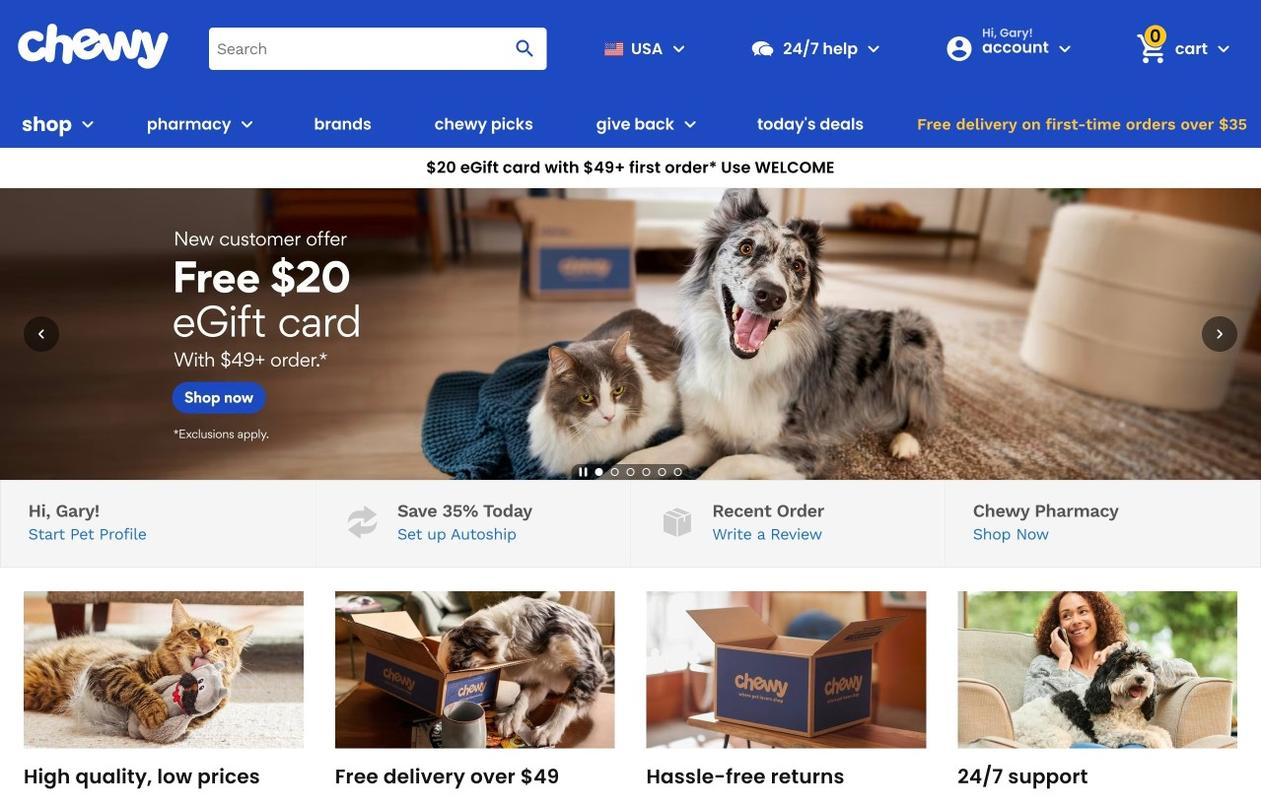 Task type: describe. For each thing, give the bounding box(es) containing it.
1 / image from the left
[[343, 503, 382, 542]]

help menu image
[[862, 37, 886, 60]]

chewy home image
[[17, 24, 170, 69]]

site banner
[[0, 0, 1261, 188]]

account menu image
[[1053, 37, 1077, 60]]

submit search image
[[513, 37, 537, 60]]

chewy support image
[[750, 36, 776, 61]]

Product search field
[[209, 27, 547, 70]]

menu image
[[76, 112, 100, 136]]

choose slide to display. group
[[591, 465, 686, 480]]



Task type: locate. For each thing, give the bounding box(es) containing it.
menu image
[[667, 37, 691, 60]]

1 horizontal spatial / image
[[658, 503, 697, 542]]

stop automatic slide show image
[[576, 465, 591, 480]]

items image
[[1134, 31, 1169, 66]]

give back menu image
[[679, 112, 702, 136]]

new customer offer. free $20 egift card with $49+ order* shop now. image
[[0, 188, 1261, 480]]

2 / image from the left
[[658, 503, 697, 542]]

0 horizontal spatial / image
[[343, 503, 382, 542]]

Search text field
[[209, 27, 547, 70]]

/ image
[[343, 503, 382, 542], [658, 503, 697, 542]]

pharmacy menu image
[[235, 112, 259, 136]]

cart menu image
[[1212, 37, 1236, 60]]



Task type: vqa. For each thing, say whether or not it's contained in the screenshot.
New customer offer. Free $20 eGift card with $49+ order* Shop now. image
yes



